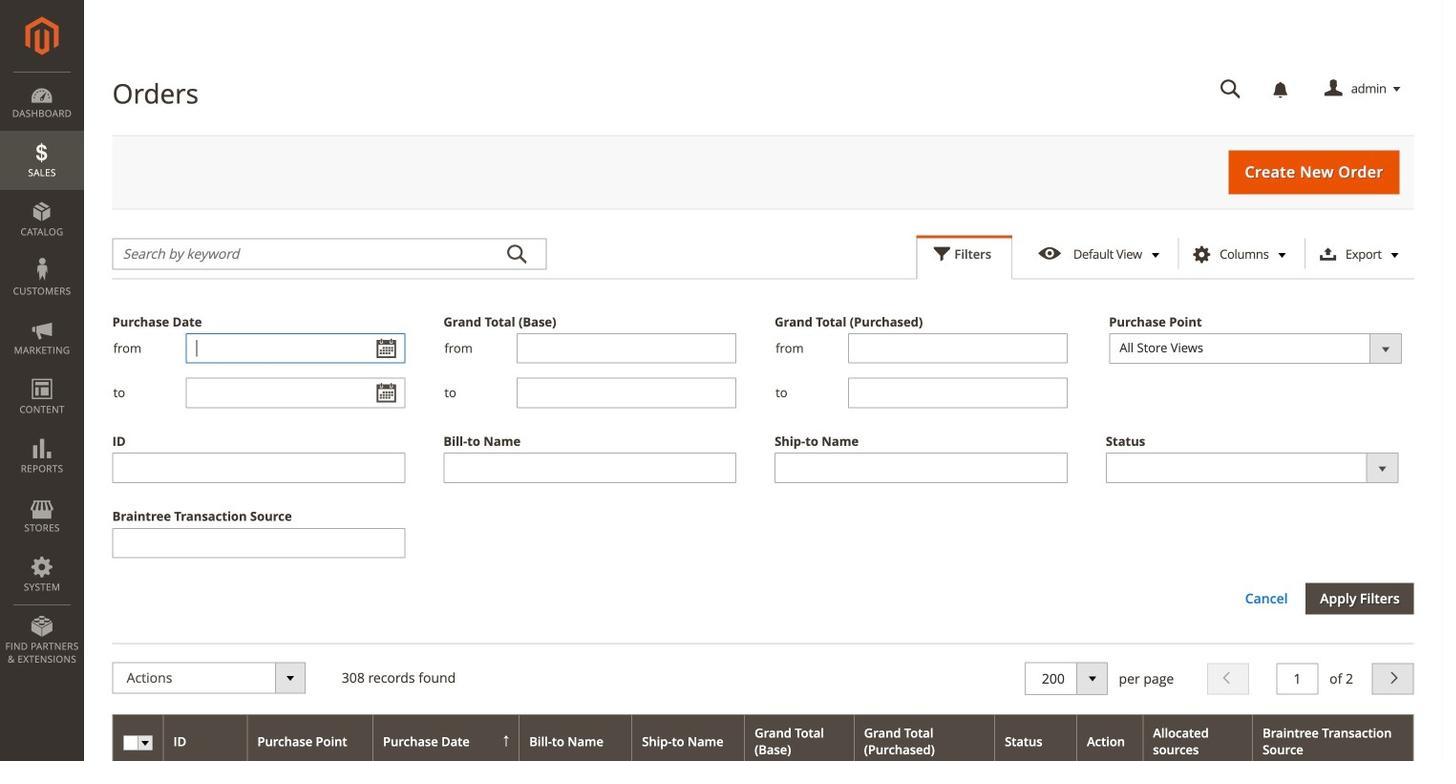 Task type: describe. For each thing, give the bounding box(es) containing it.
Search by keyword text field
[[112, 238, 547, 270]]



Task type: vqa. For each thing, say whether or not it's contained in the screenshot.
menu
no



Task type: locate. For each thing, give the bounding box(es) containing it.
magento admin panel image
[[25, 16, 59, 55]]

menu bar
[[0, 72, 84, 676]]

None number field
[[1277, 664, 1319, 695]]

None text field
[[1208, 73, 1255, 106], [186, 334, 406, 364], [186, 378, 406, 408], [112, 453, 406, 483], [775, 453, 1068, 483], [112, 528, 406, 558], [1041, 669, 1098, 689], [1208, 73, 1255, 106], [186, 334, 406, 364], [186, 378, 406, 408], [112, 453, 406, 483], [775, 453, 1068, 483], [112, 528, 406, 558], [1041, 669, 1098, 689]]

None text field
[[517, 334, 737, 364], [848, 334, 1068, 364], [517, 378, 737, 408], [848, 378, 1068, 408], [444, 453, 737, 483], [517, 334, 737, 364], [848, 334, 1068, 364], [517, 378, 737, 408], [848, 378, 1068, 408], [444, 453, 737, 483]]



